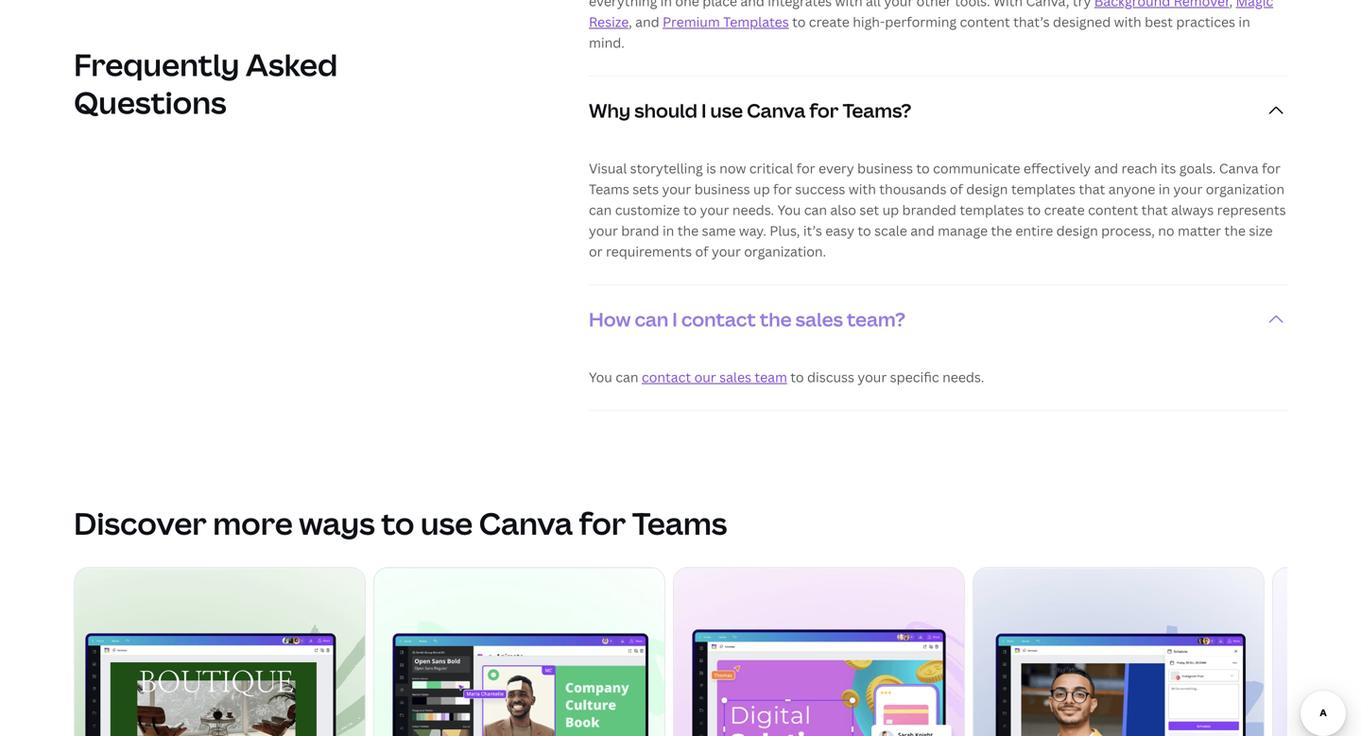 Task type: describe. For each thing, give the bounding box(es) containing it.
requirements
[[606, 242, 692, 260]]

how can i contact the sales team?
[[589, 306, 906, 332]]

contact inside dropdown button
[[682, 306, 756, 332]]

1 horizontal spatial in
[[1159, 180, 1171, 198]]

1 horizontal spatial and
[[911, 221, 935, 239]]

set
[[860, 201, 880, 219]]

practices
[[1177, 13, 1236, 30]]

best
[[1145, 13, 1173, 30]]

designed
[[1053, 13, 1111, 30]]

should
[[635, 97, 698, 123]]

your up same on the top of the page
[[700, 201, 729, 219]]

more
[[213, 503, 293, 544]]

how
[[589, 306, 631, 332]]

0 horizontal spatial business
[[695, 180, 750, 198]]

can up or
[[589, 201, 612, 219]]

can up it's
[[804, 201, 827, 219]]

no
[[1158, 221, 1175, 239]]

easy
[[826, 221, 855, 239]]

team
[[755, 368, 787, 386]]

canva inside visual storytelling is now critical for every business to communicate effectively and reach its goals. canva for teams sets your business up for success with thousands of design templates that anyone in your organization can customize to your needs. you can also set up branded templates to create content that always represents your brand in the same way. plus, it's easy to scale and manage the entire design process, no matter the size or requirements of your organization.
[[1219, 159, 1259, 177]]

anyone
[[1109, 180, 1156, 198]]

your down storytelling
[[662, 180, 691, 198]]

matter
[[1178, 221, 1222, 239]]

visual storytelling is now critical for every business to communicate effectively and reach its goals. canva for teams sets your business up for success with thousands of design templates that anyone in your organization can customize to your needs. you can also set up branded templates to create content that always represents your brand in the same way. plus, it's easy to scale and manage the entire design process, no matter the size or requirements of your organization.
[[589, 159, 1287, 260]]

your down same on the top of the page
[[712, 242, 741, 260]]

resource improvecollaboration image
[[674, 568, 964, 737]]

2 horizontal spatial and
[[1094, 159, 1119, 177]]

0 vertical spatial templates
[[1011, 180, 1076, 198]]

organization.
[[744, 242, 826, 260]]

for inside dropdown button
[[810, 97, 839, 123]]

represents
[[1217, 201, 1287, 219]]

teams inside visual storytelling is now critical for every business to communicate effectively and reach its goals. canva for teams sets your business up for success with thousands of design templates that anyone in your organization can customize to your needs. you can also set up branded templates to create content that always represents your brand in the same way. plus, it's easy to scale and manage the entire design process, no matter the size or requirements of your organization.
[[589, 180, 630, 198]]

plus,
[[770, 221, 800, 239]]

high-
[[853, 13, 885, 30]]

0 horizontal spatial up
[[754, 180, 770, 198]]

is
[[706, 159, 716, 177]]

specific
[[890, 368, 940, 386]]

to right the team
[[791, 368, 804, 386]]

storytelling
[[630, 159, 703, 177]]

, and premium templates
[[629, 13, 789, 30]]

also
[[831, 201, 857, 219]]

to inside to create high-performing content that's designed with best practices in mind.
[[792, 13, 806, 30]]

content inside visual storytelling is now critical for every business to communicate effectively and reach its goals. canva for teams sets your business up for success with thousands of design templates that anyone in your organization can customize to your needs. you can also set up branded templates to create content that always represents your brand in the same way. plus, it's easy to scale and manage the entire design process, no matter the size or requirements of your organization.
[[1088, 201, 1139, 219]]

can inside dropdown button
[[635, 306, 669, 332]]

2 vertical spatial canva
[[479, 503, 573, 544]]

process,
[[1102, 221, 1155, 239]]

1 horizontal spatial that
[[1142, 201, 1168, 219]]

in inside to create high-performing content that's designed with best practices in mind.
[[1239, 13, 1251, 30]]

the left same on the top of the page
[[678, 221, 699, 239]]

resource planschedule image
[[974, 568, 1264, 737]]

to right "ways"
[[381, 503, 415, 544]]

visual
[[589, 159, 627, 177]]

it's
[[804, 221, 822, 239]]

frequently
[[74, 43, 240, 85]]

templates
[[723, 13, 789, 30]]

always
[[1171, 201, 1214, 219]]

ways
[[299, 503, 375, 544]]

1 horizontal spatial business
[[858, 159, 913, 177]]

performing
[[885, 13, 957, 30]]

with inside visual storytelling is now critical for every business to communicate effectively and reach its goals. canva for teams sets your business up for success with thousands of design templates that anyone in your organization can customize to your needs. you can also set up branded templates to create content that always represents your brand in the same way. plus, it's easy to scale and manage the entire design process, no matter the size or requirements of your organization.
[[849, 180, 876, 198]]

brand
[[621, 221, 660, 239]]

to down 'set'
[[858, 221, 871, 239]]

resource manageassets image
[[1274, 568, 1362, 737]]

branded
[[903, 201, 957, 219]]

sets
[[633, 180, 659, 198]]

goals.
[[1180, 159, 1216, 177]]

to create high-performing content that's designed with best practices in mind.
[[589, 13, 1251, 51]]

its
[[1161, 159, 1177, 177]]

reach
[[1122, 159, 1158, 177]]

the left size
[[1225, 221, 1246, 239]]

why should i use canva for teams?
[[589, 97, 912, 123]]

way.
[[739, 221, 767, 239]]

frequently asked questions
[[74, 43, 338, 122]]

discover more ways to use canva for teams
[[74, 503, 727, 544]]



Task type: vqa. For each thing, say whether or not it's contained in the screenshot.
English (Australia) option
no



Task type: locate. For each thing, give the bounding box(es) containing it.
1 vertical spatial with
[[849, 180, 876, 198]]

with left the best
[[1114, 13, 1142, 30]]

now
[[720, 159, 746, 177]]

or
[[589, 242, 603, 260]]

1 horizontal spatial canva
[[747, 97, 806, 123]]

use
[[711, 97, 743, 123], [421, 503, 473, 544]]

you inside visual storytelling is now critical for every business to communicate effectively and reach its goals. canva for teams sets your business up for success with thousands of design templates that anyone in your organization can customize to your needs. you can also set up branded templates to create content that always represents your brand in the same way. plus, it's easy to scale and manage the entire design process, no matter the size or requirements of your organization.
[[778, 201, 801, 219]]

0 horizontal spatial content
[[960, 13, 1010, 30]]

every
[[819, 159, 854, 177]]

you can contact our sales team to discuss your specific needs.
[[589, 368, 985, 386]]

with inside to create high-performing content that's designed with best practices in mind.
[[1114, 13, 1142, 30]]

0 vertical spatial canva
[[747, 97, 806, 123]]

how can i contact the sales team? button
[[589, 285, 1288, 353]]

0 vertical spatial of
[[950, 180, 963, 198]]

design right entire
[[1057, 221, 1098, 239]]

and down branded
[[911, 221, 935, 239]]

resource buildyourbrand image
[[374, 568, 665, 737]]

you up plus,
[[778, 201, 801, 219]]

to right templates
[[792, 13, 806, 30]]

to right 'customize'
[[683, 201, 697, 219]]

i right how
[[673, 306, 678, 332]]

customize
[[615, 201, 680, 219]]

thousands
[[880, 180, 947, 198]]

the inside dropdown button
[[760, 306, 792, 332]]

and
[[635, 13, 660, 30], [1094, 159, 1119, 177], [911, 221, 935, 239]]

1 horizontal spatial i
[[702, 97, 707, 123]]

1 vertical spatial up
[[883, 201, 899, 219]]

1 vertical spatial teams
[[632, 503, 727, 544]]

0 horizontal spatial with
[[849, 180, 876, 198]]

1 vertical spatial design
[[1057, 221, 1098, 239]]

organization
[[1206, 180, 1285, 198]]

of down communicate
[[950, 180, 963, 198]]

contact
[[682, 306, 756, 332], [642, 368, 691, 386]]

in right 'brand' on the left of the page
[[663, 221, 674, 239]]

same
[[702, 221, 736, 239]]

design
[[967, 180, 1008, 198], [1057, 221, 1098, 239]]

1 vertical spatial you
[[589, 368, 613, 386]]

templates down effectively
[[1011, 180, 1076, 198]]

1 horizontal spatial sales
[[796, 306, 843, 332]]

critical
[[750, 159, 794, 177]]

i for can
[[673, 306, 678, 332]]

1 vertical spatial use
[[421, 503, 473, 544]]

that
[[1079, 180, 1106, 198], [1142, 201, 1168, 219]]

content
[[960, 13, 1010, 30], [1088, 201, 1139, 219]]

0 vertical spatial in
[[1239, 13, 1251, 30]]

create left high-
[[809, 13, 850, 30]]

up down critical
[[754, 180, 770, 198]]

1 vertical spatial business
[[695, 180, 750, 198]]

needs.
[[733, 201, 774, 219], [943, 368, 985, 386]]

use inside the why should i use canva for teams? dropdown button
[[711, 97, 743, 123]]

i inside dropdown button
[[673, 306, 678, 332]]

up
[[754, 180, 770, 198], [883, 201, 899, 219]]

size
[[1249, 221, 1273, 239]]

0 horizontal spatial that
[[1079, 180, 1106, 198]]

entire
[[1016, 221, 1053, 239]]

resize
[[589, 13, 629, 30]]

why
[[589, 97, 631, 123]]

templates up 'manage'
[[960, 201, 1024, 219]]

2 horizontal spatial in
[[1239, 13, 1251, 30]]

0 horizontal spatial you
[[589, 368, 613, 386]]

1 horizontal spatial up
[[883, 201, 899, 219]]

for
[[810, 97, 839, 123], [797, 159, 816, 177], [1262, 159, 1281, 177], [773, 180, 792, 198], [579, 503, 626, 544]]

to up thousands
[[917, 159, 930, 177]]

1 vertical spatial that
[[1142, 201, 1168, 219]]

premium
[[663, 13, 720, 30]]

with
[[1114, 13, 1142, 30], [849, 180, 876, 198]]

business
[[858, 159, 913, 177], [695, 180, 750, 198]]

can right how
[[635, 306, 669, 332]]

with up 'set'
[[849, 180, 876, 198]]

sales right our
[[720, 368, 752, 386]]

premium templates link
[[663, 13, 789, 30]]

the up the team
[[760, 306, 792, 332]]

questions
[[74, 81, 227, 122]]

1 vertical spatial needs.
[[943, 368, 985, 386]]

in down magic
[[1239, 13, 1251, 30]]

in down 'its'
[[1159, 180, 1171, 198]]

i right should
[[702, 97, 707, 123]]

discuss
[[807, 368, 855, 386]]

needs. inside visual storytelling is now critical for every business to communicate effectively and reach its goals. canva for teams sets your business up for success with thousands of design templates that anyone in your organization can customize to your needs. you can also set up branded templates to create content that always represents your brand in the same way. plus, it's easy to scale and manage the entire design process, no matter the size or requirements of your organization.
[[733, 201, 774, 219]]

0 horizontal spatial use
[[421, 503, 473, 544]]

your up always
[[1174, 180, 1203, 198]]

1 horizontal spatial you
[[778, 201, 801, 219]]

1 vertical spatial of
[[695, 242, 709, 260]]

scale
[[875, 221, 907, 239]]

discover
[[74, 503, 207, 544]]

templates
[[1011, 180, 1076, 198], [960, 201, 1024, 219]]

team?
[[847, 306, 906, 332]]

resource engageyouraudience image
[[75, 568, 365, 737]]

0 horizontal spatial canva
[[479, 503, 573, 544]]

contact left our
[[642, 368, 691, 386]]

sales
[[796, 306, 843, 332], [720, 368, 752, 386]]

create up entire
[[1044, 201, 1085, 219]]

and right ,
[[635, 13, 660, 30]]

create
[[809, 13, 850, 30], [1044, 201, 1085, 219]]

that up no
[[1142, 201, 1168, 219]]

create inside visual storytelling is now critical for every business to communicate effectively and reach its goals. canva for teams sets your business up for success with thousands of design templates that anyone in your organization can customize to your needs. you can also set up branded templates to create content that always represents your brand in the same way. plus, it's easy to scale and manage the entire design process, no matter the size or requirements of your organization.
[[1044, 201, 1085, 219]]

magic resize link
[[589, 0, 1274, 30]]

0 horizontal spatial and
[[635, 13, 660, 30]]

that's
[[1014, 13, 1050, 30]]

and up anyone
[[1094, 159, 1119, 177]]

1 horizontal spatial create
[[1044, 201, 1085, 219]]

1 horizontal spatial use
[[711, 97, 743, 123]]

i
[[702, 97, 707, 123], [673, 306, 678, 332]]

1 vertical spatial templates
[[960, 201, 1024, 219]]

communicate
[[933, 159, 1021, 177]]

contact up contact our sales team link
[[682, 306, 756, 332]]

that left anyone
[[1079, 180, 1106, 198]]

i for should
[[702, 97, 707, 123]]

teams?
[[843, 97, 912, 123]]

your right discuss
[[858, 368, 887, 386]]

effectively
[[1024, 159, 1091, 177]]

why should i use canva for teams? button
[[589, 76, 1288, 144]]

0 vertical spatial design
[[967, 180, 1008, 198]]

i inside dropdown button
[[702, 97, 707, 123]]

0 vertical spatial contact
[[682, 306, 756, 332]]

1 vertical spatial i
[[673, 306, 678, 332]]

sales inside dropdown button
[[796, 306, 843, 332]]

0 vertical spatial that
[[1079, 180, 1106, 198]]

0 horizontal spatial create
[[809, 13, 850, 30]]

sales left the team?
[[796, 306, 843, 332]]

1 horizontal spatial teams
[[632, 503, 727, 544]]

0 horizontal spatial of
[[695, 242, 709, 260]]

1 vertical spatial sales
[[720, 368, 752, 386]]

manage
[[938, 221, 988, 239]]

1 vertical spatial content
[[1088, 201, 1139, 219]]

0 vertical spatial and
[[635, 13, 660, 30]]

up up scale
[[883, 201, 899, 219]]

0 vertical spatial teams
[[589, 180, 630, 198]]

content left 'that's'
[[960, 13, 1010, 30]]

content up process,
[[1088, 201, 1139, 219]]

to
[[792, 13, 806, 30], [917, 159, 930, 177], [683, 201, 697, 219], [1028, 201, 1041, 219], [858, 221, 871, 239], [791, 368, 804, 386], [381, 503, 415, 544]]

success
[[795, 180, 846, 198]]

the
[[678, 221, 699, 239], [991, 221, 1013, 239], [1225, 221, 1246, 239], [760, 306, 792, 332]]

to up entire
[[1028, 201, 1041, 219]]

the left entire
[[991, 221, 1013, 239]]

0 vertical spatial up
[[754, 180, 770, 198]]

0 vertical spatial content
[[960, 13, 1010, 30]]

you
[[778, 201, 801, 219], [589, 368, 613, 386]]

design down communicate
[[967, 180, 1008, 198]]

2 vertical spatial in
[[663, 221, 674, 239]]

can
[[589, 201, 612, 219], [804, 201, 827, 219], [635, 306, 669, 332], [616, 368, 639, 386]]

0 vertical spatial you
[[778, 201, 801, 219]]

1 horizontal spatial content
[[1088, 201, 1139, 219]]

1 vertical spatial canva
[[1219, 159, 1259, 177]]

0 vertical spatial i
[[702, 97, 707, 123]]

asked
[[246, 43, 338, 85]]

1 vertical spatial create
[[1044, 201, 1085, 219]]

0 horizontal spatial sales
[[720, 368, 752, 386]]

1 vertical spatial contact
[[642, 368, 691, 386]]

of down same on the top of the page
[[695, 242, 709, 260]]

0 horizontal spatial teams
[[589, 180, 630, 198]]

mind.
[[589, 33, 625, 51]]

0 horizontal spatial i
[[673, 306, 678, 332]]

0 horizontal spatial design
[[967, 180, 1008, 198]]

content inside to create high-performing content that's designed with best practices in mind.
[[960, 13, 1010, 30]]

of
[[950, 180, 963, 198], [695, 242, 709, 260]]

0 horizontal spatial in
[[663, 221, 674, 239]]

0 vertical spatial business
[[858, 159, 913, 177]]

0 vertical spatial needs.
[[733, 201, 774, 219]]

your up or
[[589, 221, 618, 239]]

our
[[695, 368, 716, 386]]

1 horizontal spatial design
[[1057, 221, 1098, 239]]

needs. right specific
[[943, 368, 985, 386]]

business up thousands
[[858, 159, 913, 177]]

needs. up way.
[[733, 201, 774, 219]]

0 vertical spatial with
[[1114, 13, 1142, 30]]

contact our sales team link
[[642, 368, 787, 386]]

magic
[[1236, 0, 1274, 10]]

0 vertical spatial use
[[711, 97, 743, 123]]

2 horizontal spatial canva
[[1219, 159, 1259, 177]]

business down now
[[695, 180, 750, 198]]

teams
[[589, 180, 630, 198], [632, 503, 727, 544]]

1 vertical spatial and
[[1094, 159, 1119, 177]]

1 horizontal spatial of
[[950, 180, 963, 198]]

0 vertical spatial sales
[[796, 306, 843, 332]]

,
[[629, 13, 632, 30]]

your
[[662, 180, 691, 198], [1174, 180, 1203, 198], [700, 201, 729, 219], [589, 221, 618, 239], [712, 242, 741, 260], [858, 368, 887, 386]]

1 horizontal spatial with
[[1114, 13, 1142, 30]]

can down how
[[616, 368, 639, 386]]

2 vertical spatial and
[[911, 221, 935, 239]]

canva
[[747, 97, 806, 123], [1219, 159, 1259, 177], [479, 503, 573, 544]]

create inside to create high-performing content that's designed with best practices in mind.
[[809, 13, 850, 30]]

1 horizontal spatial needs.
[[943, 368, 985, 386]]

0 horizontal spatial needs.
[[733, 201, 774, 219]]

you down how
[[589, 368, 613, 386]]

1 vertical spatial in
[[1159, 180, 1171, 198]]

canva inside the why should i use canva for teams? dropdown button
[[747, 97, 806, 123]]

magic resize
[[589, 0, 1274, 30]]

0 vertical spatial create
[[809, 13, 850, 30]]



